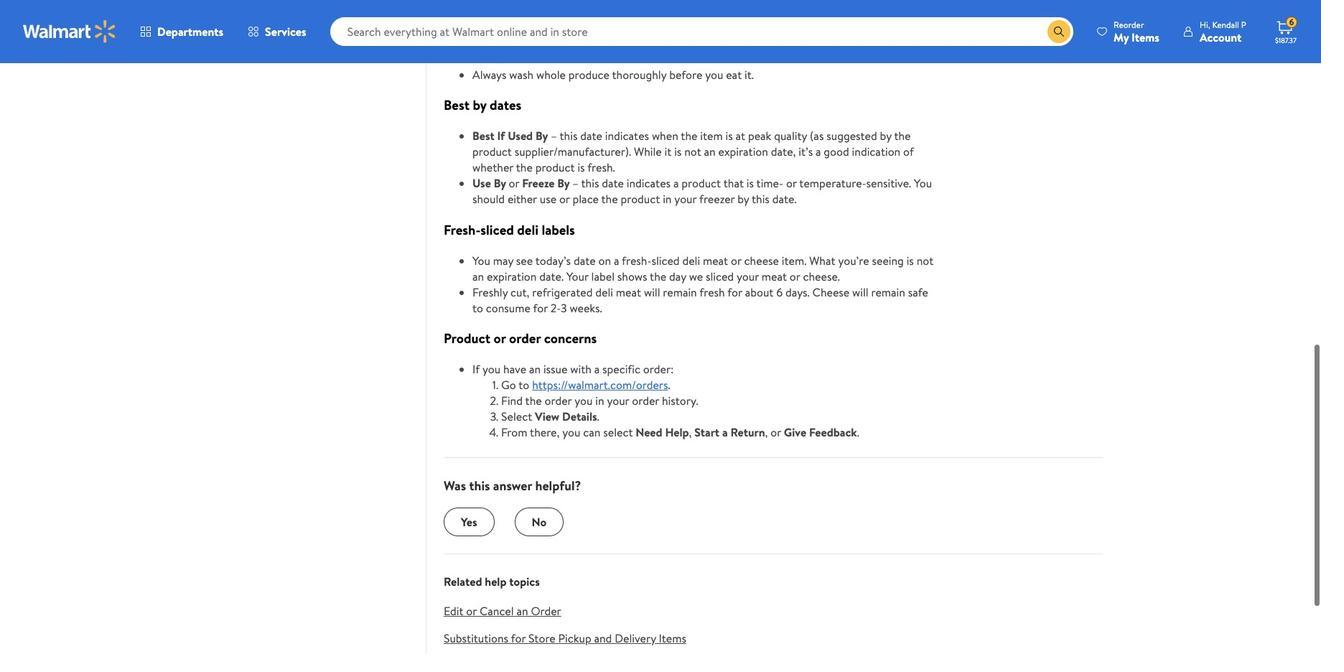 Task type: locate. For each thing, give the bounding box(es) containing it.
0 horizontal spatial items
[[659, 631, 686, 646]]

0 vertical spatial –
[[551, 128, 557, 144]]

1 vertical spatial date.
[[539, 268, 564, 284]]

as right soon
[[828, 19, 838, 35]]

1 horizontal spatial freezer
[[751, 19, 786, 35]]

$187.37
[[1275, 35, 1297, 45]]

was
[[444, 477, 466, 495]]

safe
[[908, 284, 928, 300]]

1 vertical spatial to
[[519, 377, 529, 393]]

remain left the fresh
[[663, 284, 697, 300]]

1 horizontal spatial expiration
[[718, 144, 768, 160]]

1 vertical spatial expiration
[[487, 268, 537, 284]]

account
[[1200, 29, 1242, 45]]

should
[[473, 191, 505, 207]]

– right used
[[551, 128, 557, 144]]

seafood
[[571, 35, 611, 51]]

indicates
[[605, 128, 649, 144], [627, 175, 671, 191]]

to left consume
[[473, 300, 483, 316]]

2 horizontal spatial .
[[857, 424, 859, 440]]

0 vertical spatial freezer
[[751, 19, 786, 35]]

date inside – this date indicates when the item is at peak quality (as suggested by the product supplier/manufacturer). while it is not an expiration date, it's a good indication of whether the product is fresh.
[[580, 128, 602, 144]]

history.
[[662, 393, 698, 409]]

0 vertical spatial date
[[580, 128, 602, 144]]

or right time-
[[786, 175, 797, 191]]

used
[[508, 128, 533, 144]]

this inside – this date indicates when the item is at peak quality (as suggested by the product supplier/manufacturer). while it is not an expiration date, it's a good indication of whether the product is fresh.
[[560, 128, 578, 144]]

order down issue at the bottom
[[545, 393, 572, 409]]

order
[[531, 603, 561, 619]]

refrigerated
[[532, 284, 593, 300]]

sliced left we
[[652, 253, 680, 268]]

for
[[728, 284, 742, 300], [533, 300, 548, 316], [511, 631, 526, 646]]

0 vertical spatial indicates
[[605, 128, 649, 144]]

2 as from the left
[[828, 19, 838, 35]]

1 vertical spatial eat
[[726, 67, 742, 82]]

2 place from the top
[[473, 35, 499, 51]]

my
[[1114, 29, 1129, 45]]

or inside if you have an issue with a specific order: go to https://walmart.com/orders . find the order you in your order history. select view details . from there, you can select need help , start a return , or give feedback .
[[771, 424, 781, 440]]

help
[[665, 424, 689, 440]]

this for was this answer helpful?
[[469, 477, 490, 495]]

whether
[[473, 160, 514, 175]]

specific
[[603, 361, 641, 377]]

in inside – this date indicates a product that is time- or temperature-sensitive. you should either use or place the product in your freezer by this date.
[[663, 191, 672, 207]]

1 horizontal spatial ,
[[765, 424, 768, 440]]

1 horizontal spatial if
[[497, 128, 505, 144]]

0 horizontal spatial date.
[[539, 268, 564, 284]]

date up fresh.
[[580, 128, 602, 144]]

0 vertical spatial not
[[684, 144, 701, 160]]

and right pickup
[[594, 631, 612, 646]]

1 vertical spatial indicates
[[627, 175, 671, 191]]

your down – this date indicates when the item is at peak quality (as suggested by the product supplier/manufacturer). while it is not an expiration date, it's a good indication of whether the product is fresh.
[[675, 191, 697, 207]]

meat
[[523, 35, 548, 51], [703, 253, 728, 268], [762, 268, 787, 284], [616, 284, 641, 300]]

on inside the you may see today's date on a fresh-sliced deli meat or cheese item. what you're seeing is not an expiration date. your label shows the day we sliced your meat or cheese. freshly cut, refrigerated deli meat will remain fresh for about 6 days. cheese will remain safe to consume for 2-3 weeks.
[[599, 253, 611, 268]]

products
[[599, 19, 643, 35]]

0 vertical spatial eat
[[905, 35, 921, 51]]

2 horizontal spatial by
[[558, 175, 570, 191]]

0 vertical spatial best
[[444, 96, 470, 115]]

1 vertical spatial if
[[473, 361, 480, 377]]

2 vertical spatial in
[[595, 393, 604, 409]]

fresh.
[[587, 160, 615, 175]]

good
[[824, 144, 849, 160]]

a left fresh-
[[614, 253, 619, 268]]

1 horizontal spatial on
[[613, 35, 626, 51]]

when
[[652, 128, 678, 144]]

date. left your
[[539, 268, 564, 284]]

1 horizontal spatial –
[[573, 175, 579, 191]]

give
[[784, 424, 806, 440]]

0 vertical spatial on
[[613, 35, 626, 51]]

have
[[503, 361, 526, 377]]

will left day
[[644, 284, 660, 300]]

1 vertical spatial date
[[602, 175, 624, 191]]

as
[[789, 19, 799, 35], [828, 19, 838, 35]]

this down supplier/manufacturer). at the top left of the page
[[581, 175, 599, 191]]

by right use
[[494, 175, 506, 191]]

1 horizontal spatial you
[[914, 175, 932, 191]]

freezer down – this date indicates when the item is at peak quality (as suggested by the product supplier/manufacturer). while it is not an expiration date, it's a good indication of whether the product is fresh.
[[699, 191, 735, 207]]

– inside – this date indicates when the item is at peak quality (as suggested by the product supplier/manufacturer). while it is not an expiration date, it's a good indication of whether the product is fresh.
[[551, 128, 557, 144]]

soon
[[802, 19, 826, 35]]

freezer inside – this date indicates a product that is time- or temperature-sensitive. you should either use or place the product in your freezer by this date.
[[699, 191, 735, 207]]

not inside the you may see today's date on a fresh-sliced deli meat or cheese item. what you're seeing is not an expiration date. your label shows the day we sliced your meat or cheese. freshly cut, refrigerated deli meat will remain fresh for about 6 days. cheese will remain safe to consume for 2-3 weeks.
[[917, 253, 934, 268]]

1 vertical spatial by
[[880, 128, 892, 144]]

indicates for when
[[605, 128, 649, 144]]

place
[[573, 191, 599, 207]]

1 horizontal spatial your
[[675, 191, 697, 207]]

date right place
[[602, 175, 624, 191]]

will right the cheese
[[852, 284, 869, 300]]

1 vertical spatial –
[[573, 175, 579, 191]]

1 horizontal spatial items
[[1132, 29, 1160, 45]]

1 horizontal spatial in
[[645, 19, 654, 35]]

2 vertical spatial by
[[738, 191, 749, 207]]

– this date indicates when the item is at peak quality (as suggested by the product supplier/manufacturer). while it is not an expiration date, it's a good indication of whether the product is fresh.
[[473, 128, 914, 175]]

expiration
[[718, 144, 768, 160], [487, 268, 537, 284]]

search icon image
[[1053, 26, 1065, 37]]

the
[[657, 19, 673, 35], [629, 35, 645, 51], [681, 128, 698, 144], [894, 128, 911, 144], [516, 160, 533, 175], [601, 191, 618, 207], [650, 268, 667, 284], [525, 393, 542, 409]]

freeze
[[522, 175, 555, 191]]

best down best by dates
[[473, 128, 495, 144]]

you left may
[[473, 253, 490, 268]]

0 vertical spatial expiration
[[718, 144, 768, 160]]

order
[[509, 329, 541, 348], [545, 393, 572, 409], [632, 393, 659, 409]]

1 horizontal spatial not
[[917, 253, 934, 268]]

if down product
[[473, 361, 480, 377]]

items
[[1132, 29, 1160, 45], [659, 631, 686, 646]]

avoiding
[[717, 35, 758, 51]]

not inside – this date indicates when the item is at peak quality (as suggested by the product supplier/manufacturer). while it is not an expiration date, it's a good indication of whether the product is fresh.
[[684, 144, 701, 160]]

cut,
[[511, 284, 530, 300]]

expiration inside – this date indicates when the item is at peak quality (as suggested by the product supplier/manufacturer). while it is not an expiration date, it's a good indication of whether the product is fresh.
[[718, 144, 768, 160]]

0 horizontal spatial ,
[[689, 424, 692, 440]]

1 horizontal spatial best
[[473, 128, 495, 144]]

1 vertical spatial not
[[917, 253, 934, 268]]

0 horizontal spatial 6
[[776, 284, 783, 300]]

ready-
[[858, 35, 890, 51]]

or left give
[[771, 424, 781, 440]]

with right issue at the bottom
[[570, 361, 592, 377]]

this right the was at the bottom
[[469, 477, 490, 495]]

departments button
[[128, 14, 236, 49]]

an left at
[[704, 144, 716, 160]]

freezer left soon
[[751, 19, 786, 35]]

the right place
[[601, 191, 618, 207]]

fresh-
[[444, 220, 481, 239]]

today's
[[536, 253, 571, 268]]

best for best by dates
[[444, 96, 470, 115]]

not up safe
[[917, 253, 934, 268]]

an right have
[[529, 361, 541, 377]]

either
[[508, 191, 537, 207]]

1 , from the left
[[689, 424, 692, 440]]

6 up $187.37
[[1289, 16, 1294, 28]]

an left may
[[473, 268, 484, 284]]

items right the "my"
[[1132, 29, 1160, 45]]

2 horizontal spatial your
[[737, 268, 759, 284]]

– inside – this date indicates a product that is time- or temperature-sensitive. you should either use or place the product in your freezer by this date.
[[573, 175, 579, 191]]

deli
[[517, 220, 539, 239], [682, 253, 700, 268], [596, 284, 613, 300]]

place left all
[[473, 19, 499, 35]]

on
[[613, 35, 626, 51], [599, 253, 611, 268]]

eat left it.
[[726, 67, 742, 82]]

you right before
[[705, 67, 723, 82]]

or
[[551, 19, 561, 35], [738, 19, 748, 35], [509, 175, 519, 191], [786, 175, 797, 191], [559, 191, 570, 207], [731, 253, 742, 268], [790, 268, 800, 284], [494, 329, 506, 348], [771, 424, 781, 440], [466, 603, 477, 619]]

and left seafood
[[551, 35, 568, 51]]

1 horizontal spatial with
[[834, 35, 855, 51]]

0 horizontal spatial if
[[473, 361, 480, 377]]

date,
[[771, 144, 796, 160]]

the inside – this date indicates a product that is time- or temperature-sensitive. you should either use or place the product in your freezer by this date.
[[601, 191, 618, 207]]

indicates inside – this date indicates a product that is time- or temperature-sensitive. you should either use or place the product in your freezer by this date.
[[627, 175, 671, 191]]

1 horizontal spatial sliced
[[652, 253, 680, 268]]

with inside if you have an issue with a specific order: go to https://walmart.com/orders . find the order you in your order history. select view details . from there, you can select need help , start a return , or give feedback .
[[570, 361, 592, 377]]

peak
[[748, 128, 772, 144]]

it
[[665, 144, 672, 160]]

pickup
[[558, 631, 591, 646]]

by right used
[[536, 128, 548, 144]]

use by or freeze by
[[473, 175, 573, 191]]

remain left safe
[[871, 284, 905, 300]]

shows
[[617, 268, 647, 284]]

a inside the you may see today's date on a fresh-sliced deli meat or cheese item. what you're seeing is not an expiration date. your label shows the day we sliced your meat or cheese. freshly cut, refrigerated deli meat will remain fresh for about 6 days. cheese will remain safe to consume for 2-3 weeks.
[[614, 253, 619, 268]]

1 vertical spatial your
[[737, 268, 759, 284]]

0 horizontal spatial freezer
[[699, 191, 735, 207]]

0 horizontal spatial deli
[[517, 220, 539, 239]]

by inside – this date indicates when the item is at peak quality (as suggested by the product supplier/manufacturer). while it is not an expiration date, it's a good indication of whether the product is fresh.
[[880, 128, 892, 144]]

deli up the fresh
[[682, 253, 700, 268]]

2 horizontal spatial in
[[663, 191, 672, 207]]

this right that
[[752, 191, 770, 207]]

0 horizontal spatial remain
[[663, 284, 697, 300]]

0 vertical spatial with
[[834, 35, 855, 51]]

0 vertical spatial 6
[[1289, 16, 1294, 28]]

1 horizontal spatial remain
[[871, 284, 905, 300]]

is
[[726, 128, 733, 144], [674, 144, 682, 160], [578, 160, 585, 175], [747, 175, 754, 191], [907, 253, 914, 268]]

2 , from the left
[[765, 424, 768, 440]]

1 horizontal spatial as
[[828, 19, 838, 35]]

or down consume
[[494, 329, 506, 348]]

0 horizontal spatial your
[[607, 393, 629, 409]]

– for supplier/manufacturer).
[[551, 128, 557, 144]]

yes button
[[444, 508, 494, 536]]

2 vertical spatial date
[[574, 253, 596, 268]]

0 horizontal spatial as
[[789, 19, 799, 35]]

the left item
[[681, 128, 698, 144]]

2 horizontal spatial sliced
[[706, 268, 734, 284]]

, left give
[[765, 424, 768, 440]]

2 remain from the left
[[871, 284, 905, 300]]

. right give
[[857, 424, 859, 440]]

sliced right we
[[706, 268, 734, 284]]

6 inside 6 $187.37
[[1289, 16, 1294, 28]]

or left direct
[[738, 19, 748, 35]]

eat right ready-
[[905, 35, 921, 51]]

in
[[645, 19, 654, 35], [663, 191, 672, 207], [595, 393, 604, 409]]

time-
[[757, 175, 784, 191]]

2 horizontal spatial by
[[880, 128, 892, 144]]

indicates inside – this date indicates when the item is at peak quality (as suggested by the product supplier/manufacturer). while it is not an expiration date, it's a good indication of whether the product is fresh.
[[605, 128, 649, 144]]

0 horizontal spatial for
[[511, 631, 526, 646]]

0 horizontal spatial in
[[595, 393, 604, 409]]

an
[[704, 144, 716, 160], [473, 268, 484, 284], [529, 361, 541, 377], [517, 603, 528, 619]]

your inside if you have an issue with a specific order: go to https://walmart.com/orders . find the order you in your order history. select view details . from there, you can select need help , start a return , or give feedback .
[[607, 393, 629, 409]]

product up use
[[473, 144, 512, 160]]

0 horizontal spatial on
[[599, 253, 611, 268]]

1 horizontal spatial date.
[[772, 191, 797, 207]]

0 horizontal spatial will
[[644, 284, 660, 300]]

go
[[501, 377, 516, 393]]

kendall
[[1212, 18, 1239, 31]]

product
[[473, 144, 512, 160], [535, 160, 575, 175], [682, 175, 721, 191], [621, 191, 660, 207]]

as left soon
[[789, 19, 799, 35]]

find
[[501, 393, 523, 409]]

0 vertical spatial to
[[473, 300, 483, 316]]

order up "need" at the bottom of the page
[[632, 393, 659, 409]]

concerns
[[544, 329, 597, 348]]

will
[[644, 284, 660, 300], [852, 284, 869, 300]]

indicates down while
[[627, 175, 671, 191]]

order up have
[[509, 329, 541, 348]]

1 vertical spatial you
[[473, 253, 490, 268]]

0 horizontal spatial by
[[494, 175, 506, 191]]

place left raw
[[473, 35, 499, 51]]

or right the 'use'
[[559, 191, 570, 207]]

1 as from the left
[[789, 19, 799, 35]]

walmart image
[[23, 20, 116, 43]]

a inside – this date indicates when the item is at peak quality (as suggested by the product supplier/manufacturer). while it is not an expiration date, it's a good indication of whether the product is fresh.
[[816, 144, 821, 160]]

this
[[560, 128, 578, 144], [581, 175, 599, 191], [752, 191, 770, 207], [469, 477, 490, 495]]

or left cheese
[[731, 253, 742, 268]]

0 horizontal spatial best
[[444, 96, 470, 115]]

0 horizontal spatial expiration
[[487, 268, 537, 284]]

0 horizontal spatial to
[[473, 300, 483, 316]]

date inside – this date indicates a product that is time- or temperature-sensitive. you should either use or place the product in your freezer by this date.
[[602, 175, 624, 191]]

in up can
[[595, 393, 604, 409]]

by left dates
[[473, 96, 487, 115]]

Search search field
[[330, 17, 1074, 46]]

day
[[669, 268, 686, 284]]

this right used
[[560, 128, 578, 144]]

a left specific
[[594, 361, 600, 377]]

fresh-sliced deli labels
[[444, 220, 575, 239]]

by left time-
[[738, 191, 749, 207]]

0 vertical spatial you
[[914, 175, 932, 191]]

1 vertical spatial and
[[594, 631, 612, 646]]

0 horizontal spatial with
[[570, 361, 592, 377]]

the inside if you have an issue with a specific order: go to https://walmart.com/orders . find the order you in your order history. select view details . from there, you can select need help , start a return , or give feedback .
[[525, 393, 542, 409]]

you inside – this date indicates a product that is time- or temperature-sensitive. you should either use or place the product in your freezer by this date.
[[914, 175, 932, 191]]

and inside place all chilled or frozen products in the refrigerator or freezer as soon as possible. place raw meat and seafood on the bottom shelf, avoiding direct contact with ready-to-eat foods. always wash whole produce thoroughly before you eat it.
[[551, 35, 568, 51]]

0 vertical spatial and
[[551, 35, 568, 51]]

sliced up may
[[481, 220, 514, 239]]

0 horizontal spatial not
[[684, 144, 701, 160]]

items right delivery
[[659, 631, 686, 646]]

. up help
[[668, 377, 670, 393]]

a down the when
[[673, 175, 679, 191]]

deli right your
[[596, 284, 613, 300]]

0 vertical spatial your
[[675, 191, 697, 207]]

1 vertical spatial with
[[570, 361, 592, 377]]

by left of
[[880, 128, 892, 144]]

to right go
[[519, 377, 529, 393]]

0 vertical spatial by
[[473, 96, 487, 115]]

there,
[[530, 424, 560, 440]]

your inside the you may see today's date on a fresh-sliced deli meat or cheese item. what you're seeing is not an expiration date. your label shows the day we sliced your meat or cheese. freshly cut, refrigerated deli meat will remain fresh for about 6 days. cheese will remain safe to consume for 2-3 weeks.
[[737, 268, 759, 284]]

1 vertical spatial best
[[473, 128, 495, 144]]

or right edit at the bottom
[[466, 603, 477, 619]]

meat right the label
[[616, 284, 641, 300]]

with
[[834, 35, 855, 51], [570, 361, 592, 377]]

2 vertical spatial your
[[607, 393, 629, 409]]

6 left days.
[[776, 284, 783, 300]]

no button
[[515, 508, 564, 536]]

best left dates
[[444, 96, 470, 115]]

0 horizontal spatial and
[[551, 35, 568, 51]]

helpful?
[[535, 477, 581, 495]]

1 vertical spatial on
[[599, 253, 611, 268]]

1 horizontal spatial will
[[852, 284, 869, 300]]

1 vertical spatial freezer
[[699, 191, 735, 207]]

to
[[473, 300, 483, 316], [519, 377, 529, 393]]

always
[[473, 67, 507, 82]]

expiration inside the you may see today's date on a fresh-sliced deli meat or cheese item. what you're seeing is not an expiration date. your label shows the day we sliced your meat or cheese. freshly cut, refrigerated deli meat will remain fresh for about 6 days. cheese will remain safe to consume for 2-3 weeks.
[[487, 268, 537, 284]]

p
[[1241, 18, 1247, 31]]

with left ready-
[[834, 35, 855, 51]]

you left go
[[483, 361, 501, 377]]

by right the 'use'
[[558, 175, 570, 191]]

1 place from the top
[[473, 19, 499, 35]]

not
[[684, 144, 701, 160], [917, 253, 934, 268]]

edit or cancel an order link
[[444, 603, 561, 619]]

0 vertical spatial items
[[1132, 29, 1160, 45]]

is right that
[[747, 175, 754, 191]]

an left order
[[517, 603, 528, 619]]

– left fresh.
[[573, 175, 579, 191]]

date. down date,
[[772, 191, 797, 207]]

you
[[914, 175, 932, 191], [473, 253, 490, 268]]

1 vertical spatial deli
[[682, 253, 700, 268]]

expiration up consume
[[487, 268, 537, 284]]

issue
[[544, 361, 568, 377]]

0 vertical spatial in
[[645, 19, 654, 35]]

the left shelf,
[[657, 19, 673, 35]]

a inside – this date indicates a product that is time- or temperature-sensitive. you should either use or place the product in your freezer by this date.
[[673, 175, 679, 191]]

,
[[689, 424, 692, 440], [765, 424, 768, 440]]

for left 2-
[[533, 300, 548, 316]]

your right the fresh
[[737, 268, 759, 284]]

dates
[[490, 96, 522, 115]]

services button
[[236, 14, 319, 49]]

2 vertical spatial deli
[[596, 284, 613, 300]]

seeing
[[872, 253, 904, 268]]

0 horizontal spatial .
[[597, 409, 599, 424]]

for right the fresh
[[728, 284, 742, 300]]

in right products
[[645, 19, 654, 35]]

by inside – this date indicates a product that is time- or temperature-sensitive. you should either use or place the product in your freezer by this date.
[[738, 191, 749, 207]]

details
[[562, 409, 597, 424]]

in down it
[[663, 191, 672, 207]]

0 vertical spatial if
[[497, 128, 505, 144]]

you right sensitive.
[[914, 175, 932, 191]]

this for – this date indicates a product that is time- or temperature-sensitive. you should either use or place the product in your freezer by this date.
[[581, 175, 599, 191]]

in inside place all chilled or frozen products in the refrigerator or freezer as soon as possible. place raw meat and seafood on the bottom shelf, avoiding direct contact with ready-to-eat foods. always wash whole produce thoroughly before you eat it.
[[645, 19, 654, 35]]

indicates left the when
[[605, 128, 649, 144]]

you inside place all chilled or frozen products in the refrigerator or freezer as soon as possible. place raw meat and seafood on the bottom shelf, avoiding direct contact with ready-to-eat foods. always wash whole produce thoroughly before you eat it.
[[705, 67, 723, 82]]

0 vertical spatial deli
[[517, 220, 539, 239]]



Task type: describe. For each thing, give the bounding box(es) containing it.
– for or
[[573, 175, 579, 191]]

delivery
[[615, 631, 656, 646]]

was this answer helpful?
[[444, 477, 581, 495]]

topics
[[509, 574, 540, 590]]

reorder my items
[[1114, 18, 1160, 45]]

reorder
[[1114, 18, 1144, 31]]

the left bottom
[[629, 35, 645, 51]]

1 horizontal spatial .
[[668, 377, 670, 393]]

freezer inside place all chilled or frozen products in the refrigerator or freezer as soon as possible. place raw meat and seafood on the bottom shelf, avoiding direct contact with ready-to-eat foods. always wash whole produce thoroughly before you eat it.
[[751, 19, 786, 35]]

is inside the you may see today's date on a fresh-sliced deli meat or cheese item. what you're seeing is not an expiration date. your label shows the day we sliced your meat or cheese. freshly cut, refrigerated deli meat will remain fresh for about 6 days. cheese will remain safe to consume for 2-3 weeks.
[[907, 253, 914, 268]]

is left fresh.
[[578, 160, 585, 175]]

your
[[567, 268, 589, 284]]

date for while
[[580, 128, 602, 144]]

edit or cancel an order
[[444, 603, 561, 619]]

(as
[[810, 128, 824, 144]]

0 horizontal spatial by
[[473, 96, 487, 115]]

https://walmart.com/orders
[[532, 377, 668, 393]]

cheese.
[[803, 268, 840, 284]]

it's
[[799, 144, 813, 160]]

frozen
[[564, 19, 596, 35]]

suggested
[[827, 128, 877, 144]]

can
[[583, 424, 601, 440]]

to inside if you have an issue with a specific order: go to https://walmart.com/orders . find the order you in your order history. select view details . from there, you can select need help , start a return , or give feedback .
[[519, 377, 529, 393]]

thoroughly
[[612, 67, 667, 82]]

2-
[[551, 300, 561, 316]]

best for best if used by
[[473, 128, 495, 144]]

1 remain from the left
[[663, 284, 697, 300]]

meat up the fresh
[[703, 253, 728, 268]]

an inside if you have an issue with a specific order: go to https://walmart.com/orders . find the order you in your order history. select view details . from there, you can select need help , start a return , or give feedback .
[[529, 361, 541, 377]]

1 horizontal spatial order
[[545, 393, 572, 409]]

2 will from the left
[[852, 284, 869, 300]]

best by dates
[[444, 96, 522, 115]]

with inside place all chilled or frozen products in the refrigerator or freezer as soon as possible. place raw meat and seafood on the bottom shelf, avoiding direct contact with ready-to-eat foods. always wash whole produce thoroughly before you eat it.
[[834, 35, 855, 51]]

on inside place all chilled or frozen products in the refrigerator or freezer as soon as possible. place raw meat and seafood on the bottom shelf, avoiding direct contact with ready-to-eat foods. always wash whole produce thoroughly before you eat it.
[[613, 35, 626, 51]]

departments
[[157, 24, 223, 39]]

1 horizontal spatial eat
[[905, 35, 921, 51]]

consume
[[486, 300, 531, 316]]

of
[[903, 144, 914, 160]]

chilled
[[516, 19, 548, 35]]

1 horizontal spatial deli
[[596, 284, 613, 300]]

is inside – this date indicates a product that is time- or temperature-sensitive. you should either use or place the product in your freezer by this date.
[[747, 175, 754, 191]]

no
[[532, 514, 547, 530]]

store
[[529, 631, 556, 646]]

6 inside the you may see today's date on a fresh-sliced deli meat or cheese item. what you're seeing is not an expiration date. your label shows the day we sliced your meat or cheese. freshly cut, refrigerated deli meat will remain fresh for about 6 days. cheese will remain safe to consume for 2-3 weeks.
[[776, 284, 783, 300]]

all
[[502, 19, 513, 35]]

an inside – this date indicates when the item is at peak quality (as suggested by the product supplier/manufacturer). while it is not an expiration date, it's a good indication of whether the product is fresh.
[[704, 144, 716, 160]]

the right whether
[[516, 160, 533, 175]]

Walmart Site-Wide search field
[[330, 17, 1074, 46]]

at
[[736, 128, 745, 144]]

shelf,
[[688, 35, 714, 51]]

product left that
[[682, 175, 721, 191]]

the inside the you may see today's date on a fresh-sliced deli meat or cheese item. what you're seeing is not an expiration date. your label shows the day we sliced your meat or cheese. freshly cut, refrigerated deli meat will remain fresh for about 6 days. cheese will remain safe to consume for 2-3 weeks.
[[650, 268, 667, 284]]

0 horizontal spatial order
[[509, 329, 541, 348]]

label
[[591, 268, 615, 284]]

fresh
[[700, 284, 725, 300]]

select
[[501, 409, 532, 424]]

you left can
[[562, 424, 581, 440]]

or left cheese.
[[790, 268, 800, 284]]

hi, kendall p account
[[1200, 18, 1247, 45]]

if inside if you have an issue with a specific order: go to https://walmart.com/orders . find the order you in your order history. select view details . from there, you can select need help , start a return , or give feedback .
[[473, 361, 480, 377]]

select
[[603, 424, 633, 440]]

cheese
[[744, 253, 779, 268]]

sensitive.
[[866, 175, 911, 191]]

days.
[[786, 284, 810, 300]]

answer
[[493, 477, 532, 495]]

best if used by
[[473, 128, 548, 144]]

– this date indicates a product that is time- or temperature-sensitive. you should either use or place the product in your freezer by this date.
[[473, 175, 932, 207]]

date for place
[[602, 175, 624, 191]]

item
[[700, 128, 723, 144]]

1 horizontal spatial by
[[536, 128, 548, 144]]

that
[[724, 175, 744, 191]]

items inside reorder my items
[[1132, 29, 1160, 45]]

product down while
[[621, 191, 660, 207]]

1 will from the left
[[644, 284, 660, 300]]

to inside the you may see today's date on a fresh-sliced deli meat or cheese item. what you're seeing is not an expiration date. your label shows the day we sliced your meat or cheese. freshly cut, refrigerated deli meat will remain fresh for about 6 days. cheese will remain safe to consume for 2-3 weeks.
[[473, 300, 483, 316]]

meat left cheese.
[[762, 268, 787, 284]]

it.
[[745, 67, 754, 82]]

2 horizontal spatial for
[[728, 284, 742, 300]]

is left at
[[726, 128, 733, 144]]

direct
[[761, 35, 790, 51]]

1 vertical spatial items
[[659, 631, 686, 646]]

date. inside – this date indicates a product that is time- or temperature-sensitive. you should either use or place the product in your freezer by this date.
[[772, 191, 797, 207]]

date inside the you may see today's date on a fresh-sliced deli meat or cheese item. what you're seeing is not an expiration date. your label shows the day we sliced your meat or cheese. freshly cut, refrigerated deli meat will remain fresh for about 6 days. cheese will remain safe to consume for 2-3 weeks.
[[574, 253, 596, 268]]

this for – this date indicates when the item is at peak quality (as suggested by the product supplier/manufacturer). while it is not an expiration date, it's a good indication of whether the product is fresh.
[[560, 128, 578, 144]]

services
[[265, 24, 306, 39]]

2 horizontal spatial order
[[632, 393, 659, 409]]

2 horizontal spatial deli
[[682, 253, 700, 268]]

product
[[444, 329, 491, 348]]

you may see today's date on a fresh-sliced deli meat or cheese item. what you're seeing is not an expiration date. your label shows the day we sliced your meat or cheese. freshly cut, refrigerated deli meat will remain fresh for about 6 days. cheese will remain safe to consume for 2-3 weeks.
[[473, 253, 934, 316]]

indicates for a
[[627, 175, 671, 191]]

see
[[516, 253, 533, 268]]

help
[[485, 574, 507, 590]]

place all chilled or frozen products in the refrigerator or freezer as soon as possible. place raw meat and seafood on the bottom shelf, avoiding direct contact with ready-to-eat foods. always wash whole produce thoroughly before you eat it.
[[473, 19, 921, 82]]

freshly
[[473, 284, 508, 300]]

to-
[[890, 35, 905, 51]]

the up sensitive.
[[894, 128, 911, 144]]

0 horizontal spatial sliced
[[481, 220, 514, 239]]

item.
[[782, 253, 807, 268]]

3
[[561, 300, 567, 316]]

you're
[[838, 253, 869, 268]]

order:
[[643, 361, 674, 377]]

product up the 'use'
[[535, 160, 575, 175]]

substitutions
[[444, 631, 509, 646]]

or left frozen
[[551, 19, 561, 35]]

use
[[473, 175, 491, 191]]

1 horizontal spatial for
[[533, 300, 548, 316]]

may
[[493, 253, 513, 268]]

we
[[689, 268, 703, 284]]

related
[[444, 574, 482, 590]]

use
[[540, 191, 557, 207]]

labels
[[542, 220, 575, 239]]

you inside the you may see today's date on a fresh-sliced deli meat or cheese item. what you're seeing is not an expiration date. your label shows the day we sliced your meat or cheese. freshly cut, refrigerated deli meat will remain fresh for about 6 days. cheese will remain safe to consume for 2-3 weeks.
[[473, 253, 490, 268]]

meat inside place all chilled or frozen products in the refrigerator or freezer as soon as possible. place raw meat and seafood on the bottom shelf, avoiding direct contact with ready-to-eat foods. always wash whole produce thoroughly before you eat it.
[[523, 35, 548, 51]]

in inside if you have an issue with a specific order: go to https://walmart.com/orders . find the order you in your order history. select view details . from there, you can select need help , start a return , or give feedback .
[[595, 393, 604, 409]]

possible.
[[841, 19, 883, 35]]

cheese
[[813, 284, 850, 300]]

an inside the you may see today's date on a fresh-sliced deli meat or cheese item. what you're seeing is not an expiration date. your label shows the day we sliced your meat or cheese. freshly cut, refrigerated deli meat will remain fresh for about 6 days. cheese will remain safe to consume for 2-3 weeks.
[[473, 268, 484, 284]]

indication
[[852, 144, 901, 160]]

from
[[501, 424, 527, 440]]

about
[[745, 284, 774, 300]]

quality
[[774, 128, 807, 144]]

temperature-
[[799, 175, 866, 191]]

produce
[[569, 67, 610, 82]]

cancel
[[480, 603, 514, 619]]

or left freeze
[[509, 175, 519, 191]]

refrigerator
[[676, 19, 735, 35]]

is right it
[[674, 144, 682, 160]]

substitutions for store pickup and delivery items link
[[444, 631, 686, 646]]

view
[[535, 409, 560, 424]]

you up can
[[575, 393, 593, 409]]

wash
[[509, 67, 534, 82]]

your inside – this date indicates a product that is time- or temperature-sensitive. you should either use or place the product in your freezer by this date.
[[675, 191, 697, 207]]

date. inside the you may see today's date on a fresh-sliced deli meat or cheese item. what you're seeing is not an expiration date. your label shows the day we sliced your meat or cheese. freshly cut, refrigerated deli meat will remain fresh for about 6 days. cheese will remain safe to consume for 2-3 weeks.
[[539, 268, 564, 284]]

1 horizontal spatial and
[[594, 631, 612, 646]]

whole
[[536, 67, 566, 82]]

a right start
[[722, 424, 728, 440]]



Task type: vqa. For each thing, say whether or not it's contained in the screenshot.
the top You
yes



